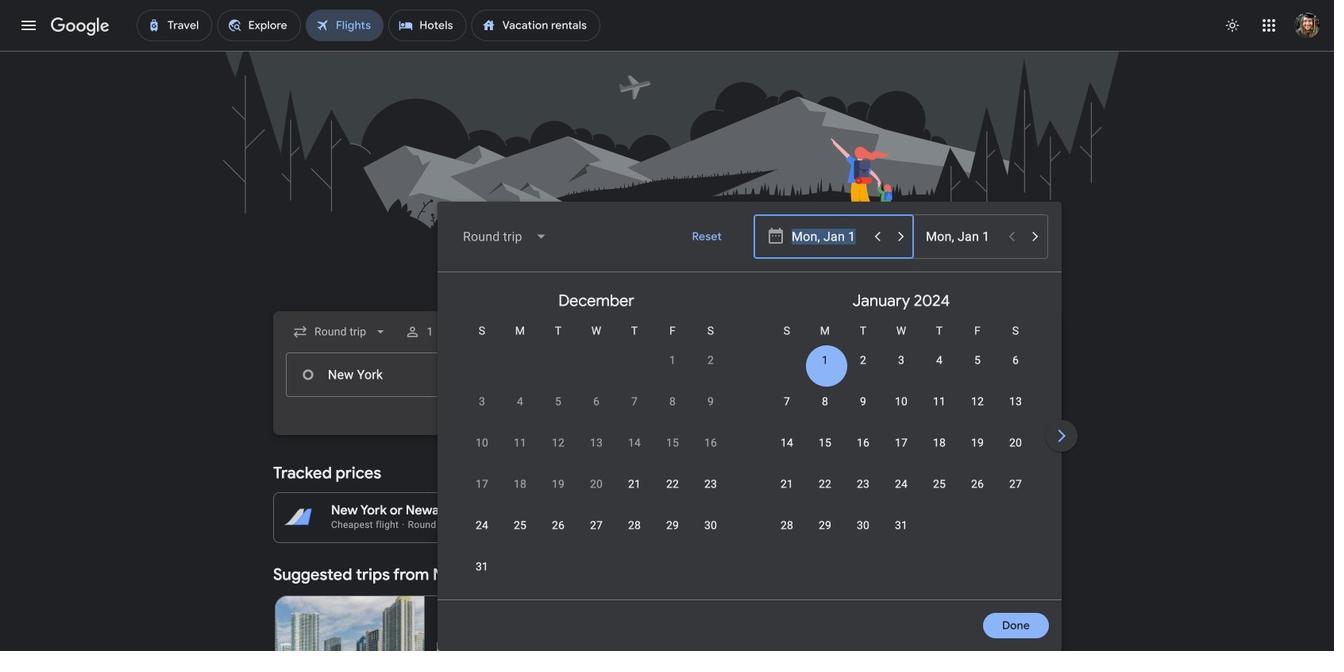 Task type: locate. For each thing, give the bounding box(es) containing it.
next image
[[1043, 417, 1081, 455]]

thu, dec 28 element
[[628, 518, 641, 534]]

sun, dec 10 element
[[476, 435, 489, 451]]

tue, jan 30 element
[[857, 518, 870, 534]]

sat, dec 2 element
[[708, 353, 714, 369]]

1 vertical spatial return text field
[[926, 354, 999, 396]]

sat, jan 6 element
[[1013, 353, 1019, 369]]

wed, jan 3 element
[[899, 353, 905, 369]]

mon, jan 8 element
[[822, 394, 829, 410]]

mon, jan 22 element
[[819, 477, 832, 493]]

fri, dec 29 element
[[667, 518, 679, 534]]

fri, jan 12 element
[[972, 394, 985, 410]]

None text field
[[286, 353, 510, 397]]

sun, dec 31 element
[[476, 559, 489, 575]]

sat, dec 9 element
[[708, 394, 714, 410]]

wed, jan 31 element
[[895, 518, 908, 534]]

thu, dec 14 element
[[628, 435, 641, 451]]

tracked prices region
[[273, 454, 1062, 543]]

main menu image
[[19, 16, 38, 35]]

tue, jan 2 element
[[860, 353, 867, 369]]

sun, dec 17 element
[[476, 477, 489, 493]]

sun, jan 14 element
[[781, 435, 794, 451]]

thu, jan 18 element
[[934, 435, 946, 451]]

2 row group from the left
[[749, 279, 1054, 594]]

sun, dec 3 element
[[479, 394, 486, 410]]

row up wed, dec 13 element
[[463, 387, 730, 432]]

mon, dec 25 element
[[514, 518, 527, 534]]

3 row group from the left
[[1054, 279, 1335, 594]]

sun, jan 28 element
[[781, 518, 794, 534]]

grid
[[444, 279, 1335, 609]]

Departure text field
[[792, 215, 865, 258], [791, 354, 864, 396]]

wed, dec 27 element
[[590, 518, 603, 534]]

tue, dec 5 element
[[555, 394, 562, 410]]

mon, jan 15 element
[[819, 435, 832, 451]]

row group
[[444, 279, 749, 598], [749, 279, 1054, 594], [1054, 279, 1335, 594]]

row down the wed, dec 20 element
[[463, 511, 730, 556]]

fri, dec 1 element
[[670, 353, 676, 369]]

wed, dec 13 element
[[590, 435, 603, 451]]

0 vertical spatial departure text field
[[792, 215, 865, 258]]

Flight search field
[[261, 202, 1335, 652]]

sat, jan 27 element
[[1010, 477, 1023, 493]]

row up the wed, dec 20 element
[[463, 428, 730, 474]]

fri, jan 26 element
[[972, 477, 985, 493]]

fri, jan 19 element
[[972, 435, 985, 451]]

sun, jan 7 element
[[784, 394, 791, 410]]

tue, dec 12 element
[[552, 435, 565, 451]]

thu, dec 21 element
[[628, 477, 641, 493]]

Return text field
[[926, 215, 1000, 258], [926, 354, 999, 396]]

sat, jan 13 element
[[1010, 394, 1023, 410]]

fri, jan 5 element
[[975, 353, 981, 369]]

row
[[654, 339, 730, 391], [806, 339, 1035, 391], [463, 387, 730, 432], [768, 387, 1035, 432], [463, 428, 730, 474], [768, 428, 1035, 474], [463, 470, 730, 515], [768, 470, 1035, 515], [463, 511, 730, 556], [768, 511, 921, 556]]

mon, jan 29 element
[[819, 518, 832, 534]]

wed, dec 6 element
[[594, 394, 600, 410]]

tue, dec 26 element
[[552, 518, 565, 534]]

None field
[[451, 218, 561, 256], [286, 318, 395, 346], [451, 218, 561, 256], [286, 318, 395, 346]]

fri, dec 15 element
[[667, 435, 679, 451]]



Task type: describe. For each thing, give the bounding box(es) containing it.
tue, dec 19 element
[[552, 477, 565, 493]]

fri, dec 8 element
[[670, 394, 676, 410]]

fri, dec 22 element
[[667, 477, 679, 493]]

thu, jan 25 element
[[934, 477, 946, 493]]

wed, jan 10 element
[[895, 394, 908, 410]]

sat, dec 30 element
[[705, 518, 718, 534]]

tue, jan 23 element
[[857, 477, 870, 493]]

sun, jan 21 element
[[781, 477, 794, 493]]

row up the fri, dec 8 element
[[654, 339, 730, 391]]

row up "wed, dec 27" element
[[463, 470, 730, 515]]

mon, dec 11 element
[[514, 435, 527, 451]]

wed, jan 17 element
[[895, 435, 908, 451]]

tue, jan 16 element
[[857, 435, 870, 451]]

thu, jan 11 element
[[934, 394, 946, 410]]

row down mon, jan 22 element at the bottom of page
[[768, 511, 921, 556]]

row up wed, jan 17 element
[[768, 387, 1035, 432]]

mon, jan 1, departure date. element
[[822, 353, 829, 369]]

none text field inside flight search field
[[286, 353, 510, 397]]

tue, jan 9 element
[[860, 394, 867, 410]]

wed, jan 24 element
[[895, 477, 908, 493]]

0 vertical spatial return text field
[[926, 215, 1000, 258]]

thu, dec 7 element
[[632, 394, 638, 410]]

1 row group from the left
[[444, 279, 749, 598]]

sun, dec 24 element
[[476, 518, 489, 534]]

wed, dec 20 element
[[590, 477, 603, 493]]

mon, dec 18 element
[[514, 477, 527, 493]]

mon, dec 4 element
[[517, 394, 524, 410]]

row up the wed, jan 10 element
[[806, 339, 1035, 391]]

thu, jan 4 element
[[937, 353, 943, 369]]

frontier image
[[438, 643, 450, 652]]

grid inside flight search field
[[444, 279, 1335, 609]]

change appearance image
[[1214, 6, 1252, 44]]

sat, dec 16 element
[[705, 435, 718, 451]]

sat, jan 20 element
[[1010, 435, 1023, 451]]

sat, dec 23 element
[[705, 477, 718, 493]]

row up wed, jan 24 element
[[768, 428, 1035, 474]]

row up wed, jan 31 "element"
[[768, 470, 1035, 515]]

1 vertical spatial departure text field
[[791, 354, 864, 396]]

suggested trips from new york region
[[273, 556, 1062, 652]]



Task type: vqa. For each thing, say whether or not it's contained in the screenshot.
Sat, Jan 6 element
yes



